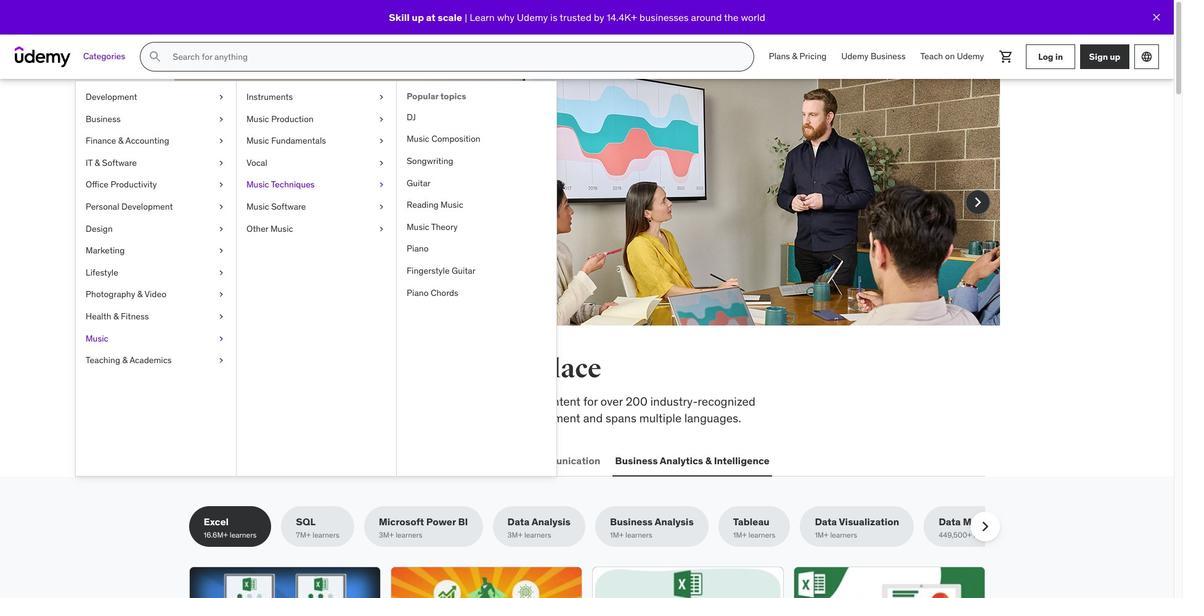 Task type: vqa. For each thing, say whether or not it's contained in the screenshot.
"Minimum"
no



Task type: locate. For each thing, give the bounding box(es) containing it.
all the skills you need in one place
[[189, 353, 602, 385]]

communication button
[[524, 446, 603, 476]]

2 learners from the left
[[313, 531, 340, 540]]

xsmall image inside "other music" link
[[377, 223, 387, 235]]

xsmall image inside the instruments link
[[377, 91, 387, 103]]

spans
[[606, 410, 637, 425]]

music production link
[[237, 108, 397, 130]]

0 horizontal spatial up
[[412, 11, 424, 23]]

leadership
[[382, 454, 435, 467]]

learners inside the data modeling 449,500+ learners
[[974, 531, 1001, 540]]

video
[[145, 289, 166, 300]]

why for anything
[[256, 188, 277, 203]]

0 vertical spatial up
[[412, 11, 424, 23]]

0 horizontal spatial 3m+
[[379, 531, 394, 540]]

& for pricing
[[793, 51, 798, 62]]

1 3m+ from the left
[[379, 531, 394, 540]]

1 1m+ from the left
[[610, 531, 624, 540]]

business link
[[76, 108, 236, 130]]

1 vertical spatial why
[[256, 188, 277, 203]]

piano down fingerstyle
[[407, 287, 429, 298]]

microsoft power bi 3m+ learners
[[379, 516, 468, 540]]

1 piano from the top
[[407, 243, 429, 254]]

xsmall image inside lifestyle link
[[216, 267, 226, 279]]

xsmall image for development
[[216, 91, 226, 103]]

business inside button
[[616, 454, 658, 467]]

productivity
[[111, 179, 157, 190]]

3 1m+ from the left
[[815, 531, 829, 540]]

3m+ inside data analysis 3m+ learners
[[508, 531, 523, 540]]

1 vertical spatial the
[[230, 353, 270, 385]]

2 3m+ from the left
[[508, 531, 523, 540]]

excel 16.6m+ learners
[[204, 516, 257, 540]]

1 vertical spatial software
[[271, 201, 306, 212]]

piano up fingerstyle
[[407, 243, 429, 254]]

data for data visualization
[[815, 516, 838, 528]]

music techniques link
[[237, 174, 397, 196]]

1m+ inside data visualization 1m+ learners
[[815, 531, 829, 540]]

dj link
[[397, 107, 557, 129]]

xsmall image for instruments
[[377, 91, 387, 103]]

development
[[86, 91, 137, 102], [121, 201, 173, 212], [215, 454, 278, 467]]

4 learners from the left
[[525, 531, 552, 540]]

up right sign
[[1111, 51, 1121, 62]]

music production
[[247, 113, 314, 124]]

xsmall image for it & software
[[216, 157, 226, 169]]

2 data from the left
[[815, 516, 838, 528]]

modeling
[[964, 516, 1008, 528]]

1 horizontal spatial why
[[497, 11, 515, 23]]

sign
[[1090, 51, 1109, 62]]

visualization
[[840, 516, 900, 528]]

5 learners from the left
[[626, 531, 653, 540]]

other
[[247, 223, 269, 234]]

3m+ inside the microsoft power bi 3m+ learners
[[379, 531, 394, 540]]

data inside data analysis 3m+ learners
[[508, 516, 530, 528]]

1 vertical spatial development
[[121, 201, 173, 212]]

for
[[584, 394, 598, 409]]

1 horizontal spatial to
[[435, 188, 446, 203]]

data
[[508, 516, 530, 528], [815, 516, 838, 528], [939, 516, 962, 528]]

lifestyle
[[86, 267, 118, 278]]

music down dj
[[407, 133, 430, 145]]

reading music
[[407, 199, 464, 210]]

up for sign
[[1111, 51, 1121, 62]]

health
[[86, 311, 111, 322]]

& right finance
[[118, 135, 124, 146]]

6 learners from the left
[[749, 531, 776, 540]]

recognized
[[698, 394, 756, 409]]

1 horizontal spatial 1m+
[[734, 531, 747, 540]]

the up critical
[[230, 353, 270, 385]]

1 data from the left
[[508, 516, 530, 528]]

music for music composition
[[407, 133, 430, 145]]

xsmall image inside health & fitness link
[[216, 311, 226, 323]]

business for business
[[86, 113, 121, 124]]

data inside the data modeling 449,500+ learners
[[939, 516, 962, 528]]

1m+ inside business analysis 1m+ learners
[[610, 531, 624, 540]]

piano
[[407, 243, 429, 254], [407, 287, 429, 298]]

xsmall image inside finance & accounting link
[[216, 135, 226, 147]]

our
[[263, 410, 280, 425]]

& for video
[[137, 289, 143, 300]]

16.6m+
[[204, 531, 228, 540]]

learn
[[470, 11, 495, 23]]

dj
[[407, 111, 416, 123]]

vocal
[[247, 157, 267, 168]]

data up 449,500+
[[939, 516, 962, 528]]

xsmall image for personal development
[[216, 201, 226, 213]]

sign up link
[[1081, 44, 1130, 69]]

it & software
[[86, 157, 137, 168]]

7 learners from the left
[[831, 531, 858, 540]]

2 horizontal spatial data
[[939, 516, 962, 528]]

xsmall image inside development link
[[216, 91, 226, 103]]

development inside button
[[215, 454, 278, 467]]

music for music techniques
[[247, 179, 269, 190]]

xsmall image inside personal development link
[[216, 201, 226, 213]]

2 horizontal spatial 1m+
[[815, 531, 829, 540]]

xsmall image for other music
[[377, 223, 387, 235]]

& for software
[[95, 157, 100, 168]]

1 vertical spatial up
[[1111, 51, 1121, 62]]

why right the see
[[256, 188, 277, 203]]

teaching & academics link
[[76, 350, 236, 372]]

in up including
[[459, 353, 483, 385]]

music for music theory
[[407, 221, 430, 232]]

xsmall image inside marketing link
[[216, 245, 226, 257]]

udemy inside 'link'
[[842, 51, 869, 62]]

xsmall image inside music link
[[216, 333, 226, 345]]

2 piano from the top
[[407, 287, 429, 298]]

1 horizontal spatial software
[[271, 201, 306, 212]]

music up vocal
[[247, 135, 269, 146]]

udemy up other music
[[258, 204, 295, 219]]

music down "reading"
[[407, 221, 430, 232]]

udemy left is
[[517, 11, 548, 23]]

1m+ for data visualization
[[815, 531, 829, 540]]

1 vertical spatial to
[[362, 394, 373, 409]]

music down vocal
[[247, 179, 269, 190]]

and
[[584, 410, 603, 425]]

guitar
[[407, 177, 431, 188], [452, 265, 476, 276]]

topic filters element
[[189, 506, 1023, 547]]

leadership button
[[380, 446, 437, 476]]

music for music fundamentals
[[247, 135, 269, 146]]

to left the learn
[[435, 188, 446, 203]]

data for data modeling
[[939, 516, 962, 528]]

you
[[346, 353, 390, 385]]

xsmall image inside vocal "link"
[[377, 157, 387, 169]]

skills inside covering critical workplace skills to technical topics, including prep content for over 200 industry-recognized certifications, our catalog supports well-rounded professional development and spans multiple languages.
[[333, 394, 359, 409]]

1 vertical spatial in
[[459, 353, 483, 385]]

languages.
[[685, 410, 742, 425]]

3 learners from the left
[[396, 531, 423, 540]]

xsmall image for health & fitness
[[216, 311, 226, 323]]

2 vertical spatial development
[[215, 454, 278, 467]]

guitar up "reading"
[[407, 177, 431, 188]]

need
[[395, 353, 454, 385]]

0 horizontal spatial why
[[256, 188, 277, 203]]

1 learners from the left
[[230, 531, 257, 540]]

data inside data visualization 1m+ learners
[[815, 516, 838, 528]]

personal development link
[[76, 196, 236, 218]]

0 vertical spatial in
[[1056, 51, 1064, 62]]

0 horizontal spatial in
[[459, 353, 483, 385]]

categories
[[83, 51, 125, 62]]

0 horizontal spatial to
[[362, 394, 373, 409]]

all
[[189, 353, 225, 385]]

1 horizontal spatial the
[[725, 11, 739, 23]]

at
[[426, 11, 436, 23]]

data analysis 3m+ learners
[[508, 516, 571, 540]]

& right the it
[[95, 157, 100, 168]]

1 vertical spatial piano
[[407, 287, 429, 298]]

to inside covering critical workplace skills to technical topics, including prep content for over 200 industry-recognized certifications, our catalog supports well-rounded professional development and spans multiple languages.
[[362, 394, 373, 409]]

udemy right on
[[958, 51, 985, 62]]

xsmall image
[[216, 91, 226, 103], [377, 91, 387, 103], [377, 113, 387, 125], [216, 135, 226, 147], [216, 157, 226, 169], [377, 179, 387, 191], [216, 201, 226, 213], [377, 223, 387, 235], [216, 267, 226, 279], [216, 355, 226, 367]]

covering
[[189, 394, 236, 409]]

learners inside sql 7m+ learners
[[313, 531, 340, 540]]

development for personal
[[121, 201, 173, 212]]

to up supports
[[362, 394, 373, 409]]

plans
[[769, 51, 791, 62]]

scale
[[438, 11, 463, 23]]

xsmall image inside the music techniques "link"
[[377, 179, 387, 191]]

1 vertical spatial guitar
[[452, 265, 476, 276]]

0 vertical spatial skills
[[274, 353, 341, 385]]

0 horizontal spatial 1m+
[[610, 531, 624, 540]]

techniques
[[271, 179, 315, 190]]

& inside 'link'
[[95, 157, 100, 168]]

learners inside tableau 1m+ learners
[[749, 531, 776, 540]]

up left "at"
[[412, 11, 424, 23]]

business inside business analysis 1m+ learners
[[610, 516, 653, 528]]

in right log
[[1056, 51, 1064, 62]]

3 data from the left
[[939, 516, 962, 528]]

udemy right pricing
[[842, 51, 869, 62]]

analysis inside data analysis 3m+ learners
[[532, 516, 571, 528]]

& right analytics
[[706, 454, 712, 467]]

development right web
[[215, 454, 278, 467]]

topics,
[[426, 394, 460, 409]]

1 horizontal spatial analysis
[[655, 516, 694, 528]]

2 analysis from the left
[[655, 516, 694, 528]]

world
[[742, 11, 766, 23]]

& for fitness
[[113, 311, 119, 322]]

to inside build ready-for- anything teams see why leading organizations choose to learn with udemy business.
[[435, 188, 446, 203]]

& right teaching
[[122, 355, 128, 366]]

0 vertical spatial to
[[435, 188, 446, 203]]

software down techniques
[[271, 201, 306, 212]]

content
[[541, 394, 581, 409]]

xsmall image inside the business link
[[216, 113, 226, 125]]

0 horizontal spatial the
[[230, 353, 270, 385]]

why inside build ready-for- anything teams see why leading organizations choose to learn with udemy business.
[[256, 188, 277, 203]]

8 learners from the left
[[974, 531, 1001, 540]]

learners inside data analysis 3m+ learners
[[525, 531, 552, 540]]

skills up supports
[[333, 394, 359, 409]]

data left the visualization
[[815, 516, 838, 528]]

music down instruments
[[247, 113, 269, 124]]

xsmall image inside music software link
[[377, 201, 387, 213]]

development down categories dropdown button at the top
[[86, 91, 137, 102]]

1 horizontal spatial 3m+
[[508, 531, 523, 540]]

music up other
[[247, 201, 269, 212]]

music for music software
[[247, 201, 269, 212]]

development down the office productivity link
[[121, 201, 173, 212]]

data right bi
[[508, 516, 530, 528]]

chords
[[431, 287, 459, 298]]

build
[[233, 133, 287, 158]]

guitar down piano link
[[452, 265, 476, 276]]

0 horizontal spatial analysis
[[532, 516, 571, 528]]

tableau 1m+ learners
[[734, 516, 776, 540]]

1 horizontal spatial up
[[1111, 51, 1121, 62]]

skills up the workplace
[[274, 353, 341, 385]]

why for scale
[[497, 11, 515, 23]]

xsmall image inside it & software 'link'
[[216, 157, 226, 169]]

up for skill
[[412, 11, 424, 23]]

piano chords link
[[397, 282, 557, 304]]

office productivity
[[86, 179, 157, 190]]

songwriting
[[407, 155, 454, 166]]

health & fitness
[[86, 311, 149, 322]]

learners inside the microsoft power bi 3m+ learners
[[396, 531, 423, 540]]

xsmall image inside design link
[[216, 223, 226, 235]]

music down music software
[[271, 223, 293, 234]]

0 vertical spatial piano
[[407, 243, 429, 254]]

xsmall image for lifestyle
[[216, 267, 226, 279]]

analytics
[[660, 454, 704, 467]]

3m+
[[379, 531, 394, 540], [508, 531, 523, 540]]

business inside 'link'
[[871, 51, 906, 62]]

0 vertical spatial guitar
[[407, 177, 431, 188]]

analysis inside business analysis 1m+ learners
[[655, 516, 694, 528]]

xsmall image for business
[[216, 113, 226, 125]]

reading
[[407, 199, 439, 210]]

skill
[[389, 11, 410, 23]]

udemy image
[[15, 46, 71, 67]]

1 vertical spatial skills
[[333, 394, 359, 409]]

0 horizontal spatial data
[[508, 516, 530, 528]]

skills
[[274, 353, 341, 385], [333, 394, 359, 409]]

software up the office productivity
[[102, 157, 137, 168]]

the left world on the top right of the page
[[725, 11, 739, 23]]

xsmall image
[[216, 113, 226, 125], [377, 135, 387, 147], [377, 157, 387, 169], [216, 179, 226, 191], [377, 201, 387, 213], [216, 223, 226, 235], [216, 245, 226, 257], [216, 289, 226, 301], [216, 311, 226, 323], [216, 333, 226, 345]]

0 horizontal spatial software
[[102, 157, 137, 168]]

around
[[692, 11, 722, 23]]

udemy business link
[[835, 42, 914, 72]]

xsmall image for vocal
[[377, 157, 387, 169]]

& right health
[[113, 311, 119, 322]]

analysis for data analysis
[[532, 516, 571, 528]]

1 analysis from the left
[[532, 516, 571, 528]]

1m+ inside tableau 1m+ learners
[[734, 531, 747, 540]]

plans & pricing
[[769, 51, 827, 62]]

0 horizontal spatial guitar
[[407, 177, 431, 188]]

music for music production
[[247, 113, 269, 124]]

1 horizontal spatial data
[[815, 516, 838, 528]]

music techniques
[[247, 179, 315, 190]]

0 vertical spatial why
[[497, 11, 515, 23]]

topics
[[441, 91, 467, 102]]

analysis
[[532, 516, 571, 528], [655, 516, 694, 528]]

why right learn
[[497, 11, 515, 23]]

& right plans
[[793, 51, 798, 62]]

data for data analysis
[[508, 516, 530, 528]]

xsmall image for finance & accounting
[[216, 135, 226, 147]]

xsmall image inside music production "link"
[[377, 113, 387, 125]]

xsmall image inside the office productivity link
[[216, 179, 226, 191]]

accounting
[[125, 135, 169, 146]]

& left video
[[137, 289, 143, 300]]

0 vertical spatial software
[[102, 157, 137, 168]]

xsmall image inside teaching & academics link
[[216, 355, 226, 367]]

xsmall image for music techniques
[[377, 179, 387, 191]]

next image
[[976, 517, 996, 537]]

xsmall image inside music fundamentals "link"
[[377, 135, 387, 147]]

xsmall image inside photography & video link
[[216, 289, 226, 301]]

prep
[[514, 394, 538, 409]]

2 1m+ from the left
[[734, 531, 747, 540]]

xsmall image for music production
[[377, 113, 387, 125]]

finance & accounting
[[86, 135, 169, 146]]



Task type: describe. For each thing, give the bounding box(es) containing it.
business for business analysis 1m+ learners
[[610, 516, 653, 528]]

photography
[[86, 289, 135, 300]]

web development button
[[189, 446, 280, 476]]

xsmall image for music fundamentals
[[377, 135, 387, 147]]

music techniques element
[[397, 81, 557, 476]]

catalog
[[283, 410, 321, 425]]

14.4k+
[[607, 11, 638, 23]]

photography & video link
[[76, 284, 236, 306]]

finance & accounting link
[[76, 130, 236, 152]]

analysis for business analysis
[[655, 516, 694, 528]]

finance
[[86, 135, 116, 146]]

software inside 'link'
[[102, 157, 137, 168]]

marketing
[[86, 245, 125, 256]]

fingerstyle guitar link
[[397, 260, 557, 282]]

music down health
[[86, 333, 108, 344]]

sql 7m+ learners
[[296, 516, 340, 540]]

next image
[[968, 192, 988, 212]]

photography & video
[[86, 289, 166, 300]]

sql
[[296, 516, 316, 528]]

xsmall image for music
[[216, 333, 226, 345]]

carousel element
[[174, 79, 1001, 355]]

|
[[465, 11, 468, 23]]

1m+ for business analysis
[[610, 531, 624, 540]]

plans & pricing link
[[762, 42, 835, 72]]

business for business analytics & intelligence
[[616, 454, 658, 467]]

web
[[191, 454, 213, 467]]

200
[[626, 394, 648, 409]]

udemy inside build ready-for- anything teams see why leading organizations choose to learn with udemy business.
[[258, 204, 295, 219]]

xsmall image for teaching & academics
[[216, 355, 226, 367]]

close image
[[1151, 11, 1164, 23]]

xsmall image for photography & video
[[216, 289, 226, 301]]

pricing
[[800, 51, 827, 62]]

& inside button
[[706, 454, 712, 467]]

submit search image
[[148, 49, 163, 64]]

skill up at scale | learn why udemy is trusted by 14.4k+ businesses around the world
[[389, 11, 766, 23]]

music theory
[[407, 221, 458, 232]]

xsmall image for marketing
[[216, 245, 226, 257]]

microsoft
[[379, 516, 424, 528]]

piano link
[[397, 238, 557, 260]]

is
[[551, 11, 558, 23]]

7m+
[[296, 531, 311, 540]]

popular topics
[[407, 91, 467, 102]]

data modeling 449,500+ learners
[[939, 516, 1008, 540]]

anything
[[233, 157, 321, 183]]

teams
[[325, 157, 385, 183]]

well-
[[374, 410, 399, 425]]

& for accounting
[[118, 135, 124, 146]]

popular
[[407, 91, 439, 102]]

design link
[[76, 218, 236, 240]]

xsmall image for music software
[[377, 201, 387, 213]]

bi
[[458, 516, 468, 528]]

teach on udemy
[[921, 51, 985, 62]]

certifications,
[[189, 410, 260, 425]]

workplace
[[277, 394, 330, 409]]

piano for piano
[[407, 243, 429, 254]]

place
[[537, 353, 602, 385]]

449,500+
[[939, 531, 973, 540]]

music fundamentals
[[247, 135, 326, 146]]

multiple
[[640, 410, 682, 425]]

guitar link
[[397, 172, 557, 194]]

0 vertical spatial the
[[725, 11, 739, 23]]

personal development
[[86, 201, 173, 212]]

choose
[[394, 188, 432, 203]]

instruments
[[247, 91, 293, 102]]

learners inside data visualization 1m+ learners
[[831, 531, 858, 540]]

1 horizontal spatial in
[[1056, 51, 1064, 62]]

teach on udemy link
[[914, 42, 992, 72]]

music composition
[[407, 133, 481, 145]]

business analytics & intelligence button
[[613, 446, 773, 476]]

personal
[[86, 201, 119, 212]]

development link
[[76, 86, 236, 108]]

other music link
[[237, 218, 397, 240]]

organizations
[[321, 188, 392, 203]]

development for web
[[215, 454, 278, 467]]

covering critical workplace skills to technical topics, including prep content for over 200 industry-recognized certifications, our catalog supports well-rounded professional development and spans multiple languages.
[[189, 394, 756, 425]]

by
[[594, 11, 605, 23]]

instruments link
[[237, 86, 397, 108]]

music up the theory at the left of the page
[[441, 199, 464, 210]]

supports
[[324, 410, 371, 425]]

professional
[[446, 410, 510, 425]]

one
[[488, 353, 532, 385]]

1 horizontal spatial guitar
[[452, 265, 476, 276]]

fundamentals
[[271, 135, 326, 146]]

industry-
[[651, 394, 698, 409]]

tableau
[[734, 516, 770, 528]]

music fundamentals link
[[237, 130, 397, 152]]

with
[[233, 204, 256, 219]]

theory
[[431, 221, 458, 232]]

data visualization 1m+ learners
[[815, 516, 900, 540]]

rounded
[[399, 410, 443, 425]]

choose a language image
[[1141, 51, 1154, 63]]

music composition link
[[397, 129, 557, 150]]

excel
[[204, 516, 229, 528]]

web development
[[191, 454, 278, 467]]

fingerstyle guitar
[[407, 265, 476, 276]]

learners inside 'excel 16.6m+ learners'
[[230, 531, 257, 540]]

piano chords
[[407, 287, 459, 298]]

technical
[[375, 394, 423, 409]]

udemy business
[[842, 51, 906, 62]]

health & fitness link
[[76, 306, 236, 328]]

0 vertical spatial development
[[86, 91, 137, 102]]

sign up
[[1090, 51, 1121, 62]]

see
[[233, 188, 254, 203]]

Search for anything text field
[[170, 46, 739, 67]]

build ready-for- anything teams see why leading organizations choose to learn with udemy business.
[[233, 133, 475, 219]]

xsmall image for design
[[216, 223, 226, 235]]

critical
[[239, 394, 274, 409]]

teaching & academics
[[86, 355, 172, 366]]

xsmall image for office productivity
[[216, 179, 226, 191]]

learners inside business analysis 1m+ learners
[[626, 531, 653, 540]]

& for academics
[[122, 355, 128, 366]]

piano for piano chords
[[407, 287, 429, 298]]

leading
[[280, 188, 318, 203]]

shopping cart with 0 items image
[[1000, 49, 1014, 64]]



